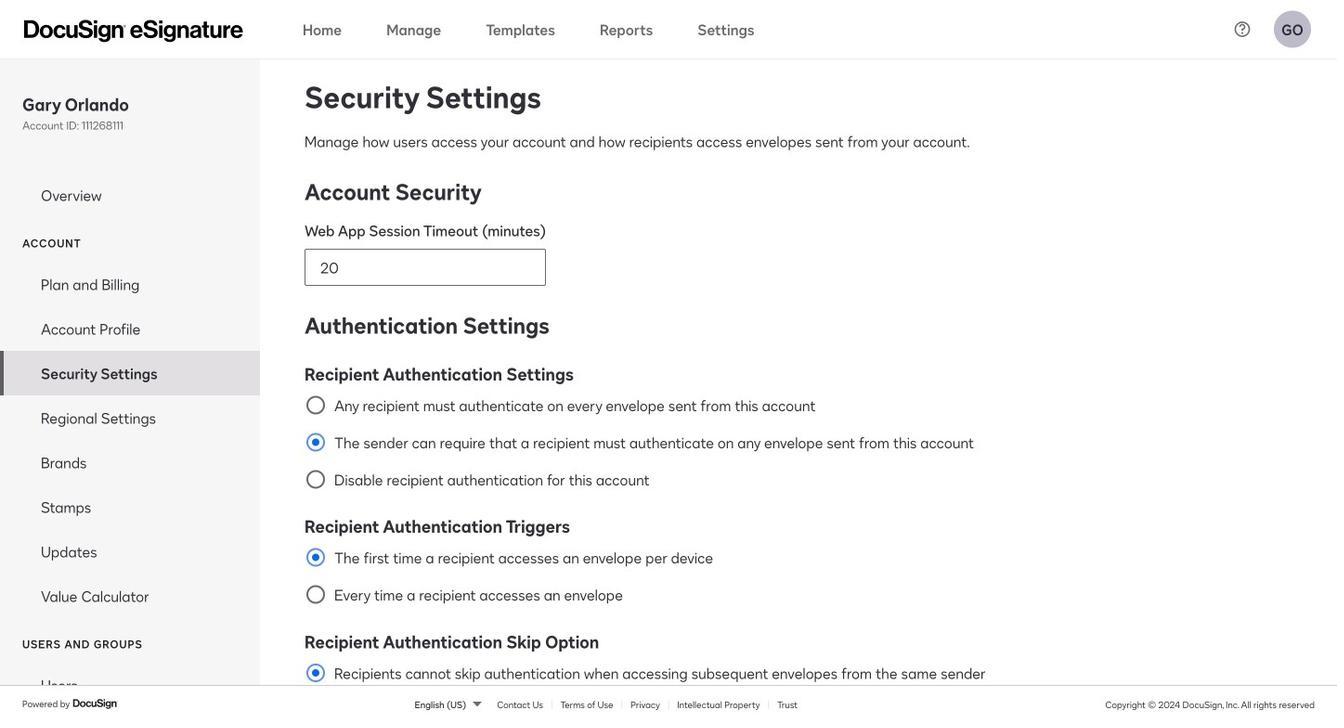 Task type: locate. For each thing, give the bounding box(es) containing it.
0 vertical spatial option group
[[305, 513, 1293, 613]]

None text field
[[305, 250, 545, 285]]

1 option group from the top
[[305, 513, 1293, 613]]

1 vertical spatial option group
[[305, 628, 1293, 723]]

docusign admin image
[[24, 20, 243, 42]]

option group
[[305, 513, 1293, 613], [305, 628, 1293, 723]]

docusign image
[[73, 697, 119, 711]]



Task type: vqa. For each thing, say whether or not it's contained in the screenshot.
text box
yes



Task type: describe. For each thing, give the bounding box(es) containing it.
account element
[[0, 262, 260, 618]]

2 option group from the top
[[305, 628, 1293, 723]]



